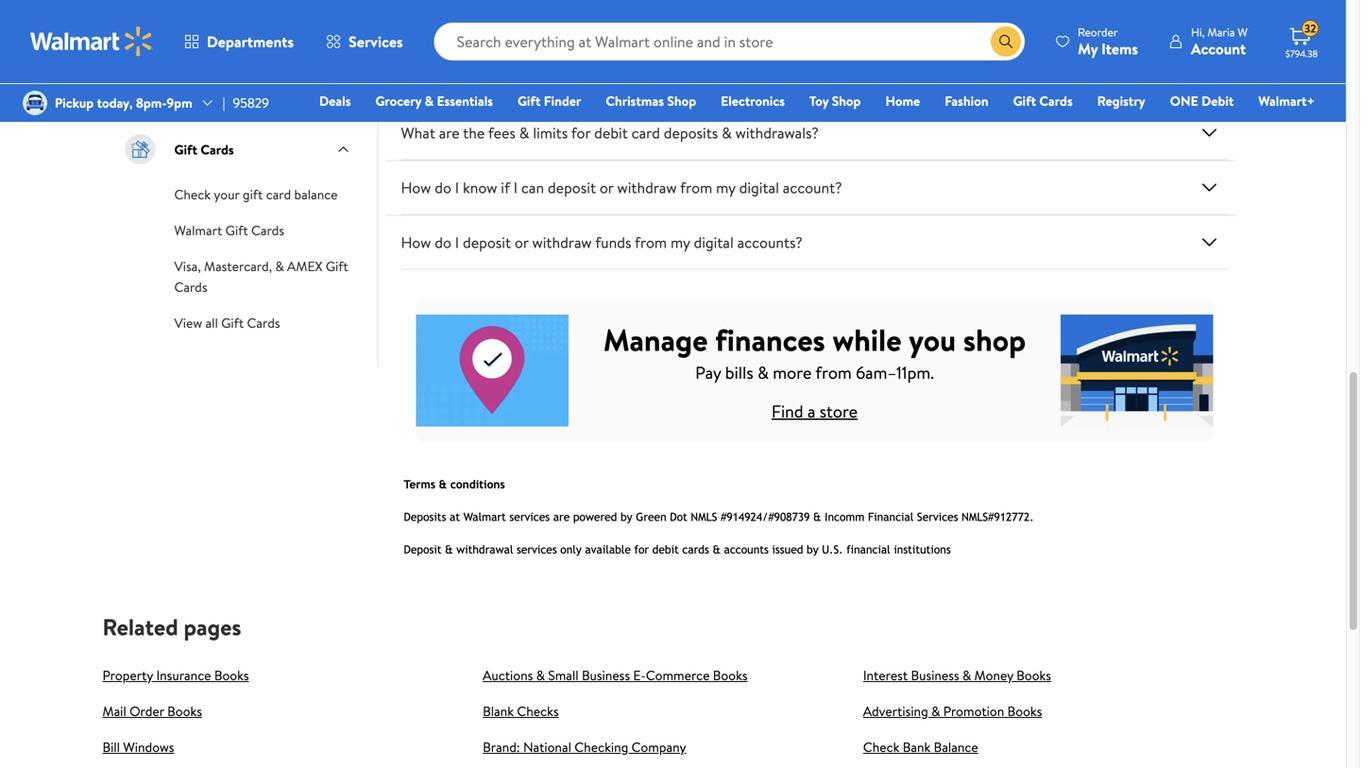 Task type: locate. For each thing, give the bounding box(es) containing it.
0 vertical spatial do
[[435, 67, 452, 88]]

3 do from the top
[[435, 232, 452, 253]]

deposit
[[548, 177, 596, 198], [463, 232, 511, 253]]

fashion
[[945, 92, 989, 110]]

bill windows
[[103, 738, 174, 756]]

bills
[[726, 361, 754, 385]]

0 horizontal spatial withdraw
[[463, 67, 523, 88]]

books
[[214, 666, 249, 685], [713, 666, 748, 685], [1017, 666, 1052, 685], [167, 702, 202, 721], [1008, 702, 1043, 721]]

hi,
[[1192, 24, 1205, 40]]

do for know
[[435, 177, 452, 198]]

gift down how do i withdraw funds from my debit card?
[[518, 92, 541, 110]]

gift up mastercard,
[[226, 221, 248, 240]]

1 horizontal spatial deposit
[[548, 177, 596, 198]]

6am–11pm.
[[856, 361, 935, 385]]

services button
[[310, 19, 419, 64]]

1 horizontal spatial money
[[975, 666, 1014, 685]]

cards down check your gift card balance
[[251, 221, 284, 240]]

gift cards down search icon
[[1014, 92, 1073, 110]]

0 vertical spatial money
[[174, 44, 213, 63]]

money transfers link
[[174, 43, 268, 63]]

1 horizontal spatial account?
[[783, 177, 843, 198]]

0 horizontal spatial digital
[[694, 232, 734, 253]]

commerce
[[646, 666, 710, 685]]

digital left the accounts?
[[694, 232, 734, 253]]

deposit down know
[[463, 232, 511, 253]]

1 business from the left
[[582, 666, 630, 685]]

business up advertising & promotion books link
[[911, 666, 960, 685]]

gift right fashion link
[[1014, 92, 1037, 110]]

money up the promotion
[[975, 666, 1014, 685]]

1 do from the top
[[435, 67, 452, 88]]

interest
[[864, 666, 908, 685]]

books right the promotion
[[1008, 702, 1043, 721]]

1 vertical spatial deposit
[[463, 232, 511, 253]]

&
[[425, 92, 434, 110], [520, 122, 530, 143], [722, 122, 732, 143], [275, 257, 284, 275], [758, 361, 769, 385], [536, 666, 545, 685], [963, 666, 972, 685], [932, 702, 941, 721]]

1 vertical spatial do
[[435, 177, 452, 198]]

more
[[773, 361, 812, 385]]

pickup
[[55, 94, 94, 112]]

one debit link
[[1162, 91, 1243, 111]]

auctions
[[483, 666, 533, 685]]

1 vertical spatial how
[[401, 177, 431, 198]]

card
[[632, 122, 660, 143], [266, 185, 291, 204]]

withdraw up essentials
[[463, 67, 523, 88]]

2 vertical spatial do
[[435, 232, 452, 253]]

2 how from the top
[[401, 177, 431, 198]]

gift right the all at the top
[[221, 314, 244, 332]]

how do i deposit or withdraw funds from my digital accounts? image
[[1199, 231, 1221, 254]]

books up advertising & promotion books
[[1017, 666, 1052, 685]]

digital up the accounts?
[[740, 177, 780, 198]]

cards up your
[[201, 140, 234, 159]]

or
[[600, 177, 614, 198], [515, 232, 529, 253]]

money up tax
[[174, 44, 213, 63]]

from up store
[[816, 361, 852, 385]]

1 horizontal spatial withdraw
[[533, 232, 592, 253]]

or down what are the fees & limits for debit card deposits & withdrawals?
[[600, 177, 614, 198]]

2 do from the top
[[435, 177, 452, 198]]

walmart+
[[1259, 92, 1315, 110]]

Walmart Site-Wide search field
[[434, 23, 1025, 60]]

toy shop link
[[801, 91, 870, 111]]

1 vertical spatial withdraw
[[618, 177, 677, 198]]

money
[[491, 13, 535, 33]]

debit right for
[[595, 122, 628, 143]]

1 vertical spatial debit
[[595, 122, 628, 143]]

0 horizontal spatial deposit
[[463, 232, 511, 253]]

1 horizontal spatial digital
[[740, 177, 780, 198]]

my up christmas
[[601, 67, 621, 88]]

1 horizontal spatial check
[[864, 738, 900, 756]]

0 horizontal spatial check
[[174, 185, 211, 204]]

gift cards
[[1014, 92, 1073, 110], [174, 140, 234, 159]]

1 horizontal spatial business
[[911, 666, 960, 685]]

gift right amex
[[326, 257, 349, 275]]

0 vertical spatial how
[[401, 67, 431, 88]]

 image
[[23, 91, 47, 115]]

finances
[[716, 319, 826, 361]]

order
[[130, 702, 164, 721]]

home
[[886, 92, 921, 110]]

funds down how do i know if i can deposit or withdraw from my digital account?
[[596, 232, 632, 253]]

0 horizontal spatial gift cards
[[174, 140, 234, 159]]

card down christmas shop link
[[632, 122, 660, 143]]

how for how do i withdraw funds from my debit card?
[[401, 67, 431, 88]]

departments button
[[168, 19, 310, 64]]

pickup today, 8pm-9pm
[[55, 94, 192, 112]]

3 how from the top
[[401, 232, 431, 253]]

1 shop from the left
[[668, 92, 697, 110]]

gift
[[243, 185, 263, 204]]

or down can
[[515, 232, 529, 253]]

visa,
[[174, 257, 201, 275]]

0 vertical spatial gift cards
[[1014, 92, 1073, 110]]

9pm
[[167, 94, 192, 112]]

blank
[[483, 702, 514, 721]]

2 vertical spatial how
[[401, 232, 431, 253]]

8pm-
[[136, 94, 167, 112]]

checking
[[575, 738, 629, 756]]

money transfers
[[174, 44, 268, 63]]

0 vertical spatial card
[[632, 122, 660, 143]]

bank
[[903, 738, 931, 756]]

do for withdraw
[[435, 67, 452, 88]]

1 how from the top
[[401, 67, 431, 88]]

books down insurance
[[167, 702, 202, 721]]

services
[[349, 31, 403, 52]]

property insurance books
[[103, 666, 249, 685]]

when will my money be available in my account?
[[401, 13, 715, 33]]

0 vertical spatial or
[[600, 177, 614, 198]]

0 vertical spatial debit
[[625, 67, 658, 88]]

1 horizontal spatial or
[[600, 177, 614, 198]]

account? up the card? on the top of the page
[[656, 13, 715, 33]]

deposit right can
[[548, 177, 596, 198]]

funds
[[526, 67, 562, 88], [596, 232, 632, 253]]

0 horizontal spatial or
[[515, 232, 529, 253]]

check left your
[[174, 185, 211, 204]]

from
[[566, 67, 598, 88], [681, 177, 713, 198], [635, 232, 667, 253], [816, 361, 852, 385]]

gift cards image
[[121, 130, 159, 168]]

2 shop from the left
[[832, 92, 861, 110]]

auctions & small business e-commerce books
[[483, 666, 748, 685]]

store
[[820, 400, 858, 424]]

deals
[[319, 92, 351, 110]]

visa, mastercard, & amex gift cards
[[174, 257, 349, 296]]

funds up gift finder 'link'
[[526, 67, 562, 88]]

1 vertical spatial card
[[266, 185, 291, 204]]

withdraw down can
[[533, 232, 592, 253]]

check for check bank balance
[[864, 738, 900, 756]]

in
[[617, 13, 629, 33]]

shop down the card? on the top of the page
[[668, 92, 697, 110]]

how
[[401, 67, 431, 88], [401, 177, 431, 198], [401, 232, 431, 253]]

& right bills
[[758, 361, 769, 385]]

0 vertical spatial funds
[[526, 67, 562, 88]]

electronics
[[721, 92, 785, 110]]

christmas
[[606, 92, 664, 110]]

bill
[[103, 738, 120, 756]]

electronics link
[[713, 91, 794, 111]]

0 horizontal spatial money
[[174, 44, 213, 63]]

mail
[[103, 702, 126, 721]]

debit up christmas
[[625, 67, 658, 88]]

0 horizontal spatial account?
[[656, 13, 715, 33]]

gift cards up your
[[174, 140, 234, 159]]

related
[[103, 611, 178, 643]]

business left e-
[[582, 666, 630, 685]]

bill windows link
[[103, 738, 174, 756]]

transfers
[[216, 44, 268, 63]]

1 horizontal spatial shop
[[832, 92, 861, 110]]

fees
[[488, 122, 516, 143]]

available
[[558, 13, 614, 33]]

manage
[[604, 319, 708, 361]]

1 horizontal spatial funds
[[596, 232, 632, 253]]

95829
[[233, 94, 269, 112]]

1 horizontal spatial gift cards
[[1014, 92, 1073, 110]]

my right in
[[632, 13, 652, 33]]

0 horizontal spatial business
[[582, 666, 630, 685]]

withdraw down what are the fees & limits for debit card deposits & withdrawals?
[[618, 177, 677, 198]]

debit for card?
[[625, 67, 658, 88]]

walmart
[[174, 221, 222, 240]]

card right gift
[[266, 185, 291, 204]]

mail order books link
[[103, 702, 202, 721]]

check left bank
[[864, 738, 900, 756]]

i
[[455, 67, 459, 88], [455, 177, 459, 198], [514, 177, 518, 198], [455, 232, 459, 253]]

while
[[833, 319, 902, 361]]

0 vertical spatial check
[[174, 185, 211, 204]]

account?
[[656, 13, 715, 33], [783, 177, 843, 198]]

manage finances while you shop pay bills & more from 6am–11pm.
[[604, 319, 1027, 385]]

account? down withdrawals?
[[783, 177, 843, 198]]

brand:
[[483, 738, 520, 756]]

1 vertical spatial check
[[864, 738, 900, 756]]

i for deposit
[[455, 232, 459, 253]]

view
[[174, 314, 202, 332]]

amex
[[287, 257, 323, 275]]

1 horizontal spatial card
[[632, 122, 660, 143]]

shop right toy
[[832, 92, 861, 110]]

pay
[[696, 361, 721, 385]]

check bank balance
[[864, 738, 979, 756]]

cards down visa,
[[174, 278, 207, 296]]

reorder
[[1078, 24, 1118, 40]]

0 vertical spatial withdraw
[[463, 67, 523, 88]]

0 horizontal spatial shop
[[668, 92, 697, 110]]

1 vertical spatial funds
[[596, 232, 632, 253]]

i for withdraw
[[455, 67, 459, 88]]

how do i know if i can deposit or withdraw from my digital account? image
[[1199, 176, 1221, 199]]

company
[[632, 738, 687, 756]]

& up the promotion
[[963, 666, 972, 685]]

& left amex
[[275, 257, 284, 275]]

brand: national checking company link
[[483, 738, 687, 756]]

2 horizontal spatial withdraw
[[618, 177, 677, 198]]

blank checks link
[[483, 702, 559, 721]]

search icon image
[[999, 34, 1014, 49]]



Task type: describe. For each thing, give the bounding box(es) containing it.
deals link
[[311, 91, 360, 111]]

Search search field
[[434, 23, 1025, 60]]

my down how do i know if i can deposit or withdraw from my digital account?
[[671, 232, 690, 253]]

& right fees
[[520, 122, 530, 143]]

from inside manage finances while you shop pay bills & more from 6am–11pm.
[[816, 361, 852, 385]]

debit
[[1202, 92, 1235, 110]]

advertising
[[864, 702, 929, 721]]

1 vertical spatial account?
[[783, 177, 843, 198]]

what are the fees & limits for debit card deposits & withdrawals? image
[[1199, 121, 1221, 144]]

shop for christmas shop
[[668, 92, 697, 110]]

christmas shop link
[[598, 91, 705, 111]]

know
[[463, 177, 497, 198]]

card?
[[662, 67, 698, 88]]

national
[[524, 738, 572, 756]]

you
[[909, 319, 957, 361]]

property
[[103, 666, 153, 685]]

& right grocery
[[425, 92, 434, 110]]

& inside manage finances while you shop pay bills & more from 6am–11pm.
[[758, 361, 769, 385]]

one
[[1171, 92, 1199, 110]]

from down deposits
[[681, 177, 713, 198]]

32
[[1305, 21, 1317, 37]]

grocery & essentials link
[[367, 91, 502, 111]]

mail order books
[[103, 702, 202, 721]]

related pages
[[103, 611, 241, 643]]

find a store
[[772, 400, 858, 424]]

books right commerce at the bottom of the page
[[713, 666, 748, 685]]

& left small
[[536, 666, 545, 685]]

pages
[[184, 611, 241, 643]]

2 vertical spatial withdraw
[[533, 232, 592, 253]]

& right deposits
[[722, 122, 732, 143]]

do for deposit
[[435, 232, 452, 253]]

what are the fees & limits for debit card deposits & withdrawals?
[[401, 122, 819, 143]]

for
[[572, 122, 591, 143]]

money inside 'link'
[[174, 44, 213, 63]]

mastercard,
[[204, 257, 272, 275]]

my down deposits
[[716, 177, 736, 198]]

tax
[[174, 80, 193, 99]]

how for how do i know if i can deposit or withdraw from my digital account?
[[401, 177, 431, 198]]

tax preparation link
[[174, 78, 263, 99]]

your
[[214, 185, 240, 204]]

from down how do i know if i can deposit or withdraw from my digital account?
[[635, 232, 667, 253]]

1 vertical spatial gift cards
[[174, 140, 234, 159]]

0 vertical spatial digital
[[740, 177, 780, 198]]

insurance
[[156, 666, 211, 685]]

0 vertical spatial deposit
[[548, 177, 596, 198]]

christmas shop
[[606, 92, 697, 110]]

cards down visa, mastercard, & amex gift cards
[[247, 314, 280, 332]]

limits
[[533, 122, 568, 143]]

toy shop
[[810, 92, 861, 110]]

checks
[[517, 702, 559, 721]]

withdrawals?
[[736, 122, 819, 143]]

0 horizontal spatial card
[[266, 185, 291, 204]]

my
[[1078, 38, 1098, 59]]

gift inside visa, mastercard, & amex gift cards
[[326, 257, 349, 275]]

blank checks
[[483, 702, 559, 721]]

maria
[[1208, 24, 1236, 40]]

& inside visa, mastercard, & amex gift cards
[[275, 257, 284, 275]]

one debit
[[1171, 92, 1235, 110]]

toy
[[810, 92, 829, 110]]

accounts?
[[738, 232, 803, 253]]

0 vertical spatial account?
[[656, 13, 715, 33]]

visa, mastercard, & amex gift cards link
[[174, 255, 349, 297]]

e-
[[634, 666, 646, 685]]

hi, maria w account
[[1192, 24, 1248, 59]]

1 vertical spatial money
[[975, 666, 1014, 685]]

advertising & promotion books
[[864, 702, 1043, 721]]

1 vertical spatial digital
[[694, 232, 734, 253]]

grocery & essentials
[[376, 92, 493, 110]]

reorder my items
[[1078, 24, 1139, 59]]

gift finder link
[[509, 91, 590, 111]]

2 business from the left
[[911, 666, 960, 685]]

property insurance books link
[[103, 666, 249, 685]]

home link
[[877, 91, 929, 111]]

check bank balance link
[[864, 738, 979, 756]]

how do i deposit or withdraw funds from my digital accounts?
[[401, 232, 803, 253]]

walmart gift cards
[[174, 221, 284, 240]]

walmart+ link
[[1251, 91, 1324, 111]]

items
[[1102, 38, 1139, 59]]

be
[[538, 13, 555, 33]]

cards left registry
[[1040, 92, 1073, 110]]

& left the promotion
[[932, 702, 941, 721]]

books right insurance
[[214, 666, 249, 685]]

check your gift card balance
[[174, 185, 338, 204]]

finder
[[544, 92, 581, 110]]

walmart image
[[30, 26, 153, 57]]

i for know
[[455, 177, 459, 198]]

how do i know if i can deposit or withdraw from my digital account?
[[401, 177, 843, 198]]

gift inside 'link'
[[518, 92, 541, 110]]

gift right gift cards image
[[174, 140, 197, 159]]

shop for toy shop
[[832, 92, 861, 110]]

advertising & promotion books link
[[864, 702, 1043, 721]]

what
[[401, 122, 436, 143]]

gift finder
[[518, 92, 581, 110]]

will
[[442, 13, 464, 33]]

debit for card
[[595, 122, 628, 143]]

my right the will
[[467, 13, 487, 33]]

account
[[1192, 38, 1247, 59]]

cards inside visa, mastercard, & amex gift cards
[[174, 278, 207, 296]]

small
[[548, 666, 579, 685]]

interest business & money books
[[864, 666, 1052, 685]]

from up finder
[[566, 67, 598, 88]]

today,
[[97, 94, 133, 112]]

view all gift cards
[[174, 314, 280, 332]]

1 vertical spatial or
[[515, 232, 529, 253]]

the
[[463, 122, 485, 143]]

how do i withdraw funds from my debit card?
[[401, 67, 698, 88]]

manage your finances while you shop. pay bills and more from six am to eleven pm. find a store. image
[[416, 315, 1214, 427]]

windows
[[123, 738, 174, 756]]

check for check your gift card balance
[[174, 185, 211, 204]]

find
[[772, 400, 804, 424]]

when
[[401, 13, 439, 33]]

all
[[206, 314, 218, 332]]

how for how do i deposit or withdraw funds from my digital accounts?
[[401, 232, 431, 253]]

auctions & small business e-commerce books link
[[483, 666, 748, 685]]

registry
[[1098, 92, 1146, 110]]

0 horizontal spatial funds
[[526, 67, 562, 88]]



Task type: vqa. For each thing, say whether or not it's contained in the screenshot.
8AM- at the top of the page
no



